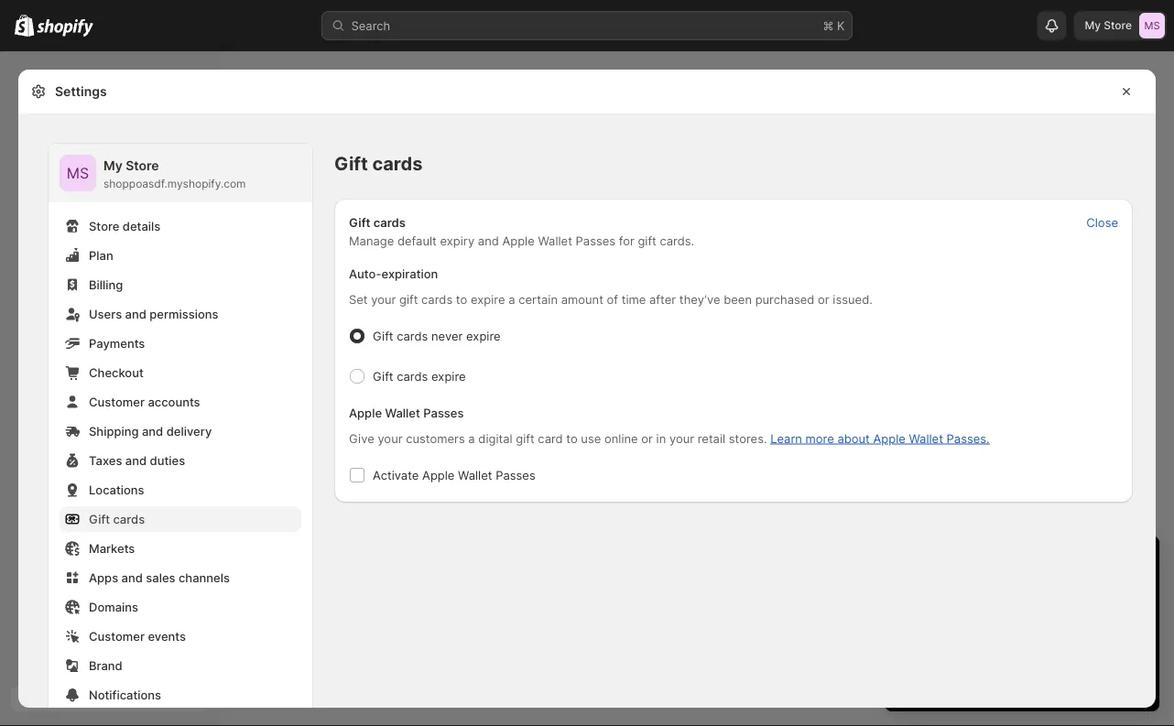 Task type: vqa. For each thing, say whether or not it's contained in the screenshot.
Learn
yes



Task type: locate. For each thing, give the bounding box(es) containing it.
⌘
[[823, 18, 834, 33]]

store up plan
[[89, 219, 119, 233]]

and inside "link"
[[125, 453, 147, 468]]

cards.
[[660, 234, 695, 248]]

gift cards inside "shop settings menu" element
[[89, 512, 145, 526]]

store up shoppoasdf.myshopify.com
[[126, 158, 159, 174]]

a left digital
[[468, 431, 475, 446]]

expiration
[[382, 267, 438, 281]]

0 horizontal spatial gift
[[399, 292, 418, 306]]

checkout link
[[60, 360, 301, 386]]

store inside my store shoppoasdf.myshopify.com
[[126, 158, 159, 174]]

1 horizontal spatial passes
[[496, 468, 536, 482]]

shipping and delivery link
[[60, 419, 301, 444]]

expiry
[[440, 234, 475, 248]]

use
[[581, 431, 601, 446]]

1 vertical spatial customer
[[89, 629, 145, 644]]

of
[[607, 292, 618, 306]]

markets link
[[60, 536, 301, 562]]

0 vertical spatial passes
[[576, 234, 616, 248]]

and for sales
[[121, 571, 143, 585]]

1 horizontal spatial gift
[[516, 431, 535, 446]]

customer events
[[89, 629, 186, 644]]

or left in
[[642, 431, 653, 446]]

delivery
[[166, 424, 212, 438]]

gift right 'for'
[[638, 234, 657, 248]]

store left my store icon
[[1104, 19, 1132, 32]]

stores.
[[729, 431, 767, 446]]

1 horizontal spatial shopify image
[[37, 19, 94, 37]]

search
[[351, 18, 390, 33]]

apple wallet passes
[[349, 406, 464, 420]]

customers
[[406, 431, 465, 446]]

1 horizontal spatial store
[[126, 158, 159, 174]]

passes up customers
[[423, 406, 464, 420]]

wallet up certain
[[538, 234, 572, 248]]

apps and sales channels
[[89, 571, 230, 585]]

passes
[[576, 234, 616, 248], [423, 406, 464, 420], [496, 468, 536, 482]]

default
[[398, 234, 437, 248]]

0 vertical spatial gift cards
[[334, 153, 423, 175]]

payments link
[[60, 331, 301, 356]]

2 vertical spatial gift
[[516, 431, 535, 446]]

0 horizontal spatial shopify image
[[15, 14, 34, 36]]

shopify image
[[15, 14, 34, 36], [37, 19, 94, 37]]

apple down customers
[[422, 468, 455, 482]]

and down customer accounts
[[142, 424, 163, 438]]

gift cards never expire
[[373, 329, 501, 343]]

users
[[89, 307, 122, 321]]

my store shoppoasdf.myshopify.com
[[104, 158, 246, 191]]

2 horizontal spatial store
[[1104, 19, 1132, 32]]

markets
[[89, 541, 135, 556]]

2 vertical spatial store
[[89, 219, 119, 233]]

or left issued.
[[818, 292, 830, 306]]

cards up apple wallet passes
[[397, 369, 428, 383]]

your for give
[[378, 431, 403, 446]]

my left my store icon
[[1085, 19, 1101, 32]]

2 vertical spatial expire
[[431, 369, 466, 383]]

gift cards link
[[60, 507, 301, 532]]

2 horizontal spatial passes
[[576, 234, 616, 248]]

customer for customer accounts
[[89, 395, 145, 409]]

0 vertical spatial my
[[1085, 19, 1101, 32]]

customer down checkout at left bottom
[[89, 395, 145, 409]]

1 vertical spatial passes
[[423, 406, 464, 420]]

gift
[[334, 153, 368, 175], [349, 215, 371, 229], [373, 329, 394, 343], [373, 369, 394, 383], [89, 512, 110, 526]]

1 horizontal spatial my
[[1085, 19, 1101, 32]]

1 vertical spatial my
[[104, 158, 123, 174]]

0 vertical spatial gift
[[638, 234, 657, 248]]

users and permissions link
[[60, 301, 301, 327]]

my inside my store shoppoasdf.myshopify.com
[[104, 158, 123, 174]]

k
[[837, 18, 845, 33]]

and right apps
[[121, 571, 143, 585]]

cards
[[372, 153, 423, 175], [374, 215, 406, 229], [422, 292, 453, 306], [397, 329, 428, 343], [397, 369, 428, 383], [113, 512, 145, 526]]

domains
[[89, 600, 138, 614]]

expire down never
[[431, 369, 466, 383]]

wallet down gift cards expire
[[385, 406, 420, 420]]

customer down domains
[[89, 629, 145, 644]]

a left certain
[[509, 292, 515, 306]]

and
[[478, 234, 499, 248], [125, 307, 146, 321], [142, 424, 163, 438], [125, 453, 147, 468], [121, 571, 143, 585]]

0 horizontal spatial passes
[[423, 406, 464, 420]]

apps
[[89, 571, 118, 585]]

activate apple wallet passes
[[373, 468, 536, 482]]

passes down digital
[[496, 468, 536, 482]]

passes.
[[947, 431, 990, 446]]

my right my store image
[[104, 158, 123, 174]]

expire
[[471, 292, 505, 306], [466, 329, 501, 343], [431, 369, 466, 383]]

store details link
[[60, 213, 301, 239]]

2 vertical spatial gift cards
[[89, 512, 145, 526]]

and right "users"
[[125, 307, 146, 321]]

1 horizontal spatial a
[[509, 292, 515, 306]]

customer accounts
[[89, 395, 200, 409]]

0 vertical spatial or
[[818, 292, 830, 306]]

set your gift cards to expire a certain amount of time after they've been purchased or issued.
[[349, 292, 873, 306]]

0 horizontal spatial or
[[642, 431, 653, 446]]

gift down expiration
[[399, 292, 418, 306]]

1 horizontal spatial to
[[566, 431, 578, 446]]

expire left certain
[[471, 292, 505, 306]]

auto-expiration
[[349, 267, 438, 281]]

learn more about apple wallet passes. link
[[771, 431, 990, 446]]

brand
[[89, 659, 123, 673]]

customer inside 'link'
[[89, 395, 145, 409]]

1 vertical spatial store
[[126, 158, 159, 174]]

1 vertical spatial to
[[566, 431, 578, 446]]

apple right about
[[874, 431, 906, 446]]

0 vertical spatial store
[[1104, 19, 1132, 32]]

0 vertical spatial customer
[[89, 395, 145, 409]]

sales
[[146, 571, 175, 585]]

to left use
[[566, 431, 578, 446]]

your right set
[[371, 292, 396, 306]]

2 customer from the top
[[89, 629, 145, 644]]

manage
[[349, 234, 394, 248]]

expire right never
[[466, 329, 501, 343]]

to
[[456, 292, 467, 306], [566, 431, 578, 446]]

store for my store
[[1104, 19, 1132, 32]]

or
[[818, 292, 830, 306], [642, 431, 653, 446]]

cards up manage
[[374, 215, 406, 229]]

to up never
[[456, 292, 467, 306]]

gift left the card
[[516, 431, 535, 446]]

dialog
[[1163, 52, 1174, 717]]

brand link
[[60, 653, 301, 679]]

0 horizontal spatial store
[[89, 219, 119, 233]]

domains link
[[60, 595, 301, 620]]

certain
[[519, 292, 558, 306]]

customer
[[89, 395, 145, 409], [89, 629, 145, 644]]

0 horizontal spatial my
[[104, 158, 123, 174]]

cards down locations
[[113, 512, 145, 526]]

your right give
[[378, 431, 403, 446]]

0 vertical spatial expire
[[471, 292, 505, 306]]

permissions
[[150, 307, 218, 321]]

1 customer from the top
[[89, 395, 145, 409]]

cards inside "shop settings menu" element
[[113, 512, 145, 526]]

payments
[[89, 336, 145, 350]]

passes left 'for'
[[576, 234, 616, 248]]

my store image
[[1140, 13, 1165, 38]]

gift
[[638, 234, 657, 248], [399, 292, 418, 306], [516, 431, 535, 446]]

and right 'taxes' at the left of the page
[[125, 453, 147, 468]]

duties
[[150, 453, 185, 468]]

0 vertical spatial to
[[456, 292, 467, 306]]

1 vertical spatial a
[[468, 431, 475, 446]]

apple
[[502, 234, 535, 248], [349, 406, 382, 420], [874, 431, 906, 446], [422, 468, 455, 482]]



Task type: describe. For each thing, give the bounding box(es) containing it.
locations
[[89, 483, 144, 497]]

1 vertical spatial or
[[642, 431, 653, 446]]

my for my store shoppoasdf.myshopify.com
[[104, 158, 123, 174]]

customer for customer events
[[89, 629, 145, 644]]

purchased
[[755, 292, 815, 306]]

about
[[838, 431, 870, 446]]

0 vertical spatial a
[[509, 292, 515, 306]]

apple right expiry
[[502, 234, 535, 248]]

my store image
[[60, 155, 96, 191]]

for
[[619, 234, 635, 248]]

retail
[[698, 431, 726, 446]]

taxes and duties
[[89, 453, 185, 468]]

close button
[[1076, 210, 1130, 235]]

they've
[[680, 292, 721, 306]]

settings dialog
[[18, 70, 1156, 726]]

in
[[656, 431, 666, 446]]

2 vertical spatial passes
[[496, 468, 536, 482]]

apple up give
[[349, 406, 382, 420]]

auto-
[[349, 267, 382, 281]]

set
[[349, 292, 368, 306]]

digital
[[479, 431, 513, 446]]

events
[[148, 629, 186, 644]]

apps and sales channels link
[[60, 565, 301, 591]]

1 vertical spatial gift
[[399, 292, 418, 306]]

2 horizontal spatial gift
[[638, 234, 657, 248]]

online
[[605, 431, 638, 446]]

3 days left in your trial element
[[885, 584, 1160, 712]]

card
[[538, 431, 563, 446]]

customer events link
[[60, 624, 301, 650]]

activate
[[373, 468, 419, 482]]

my store
[[1085, 19, 1132, 32]]

and for delivery
[[142, 424, 163, 438]]

store for my store shoppoasdf.myshopify.com
[[126, 158, 159, 174]]

your right in
[[670, 431, 694, 446]]

wallet left passes.
[[909, 431, 944, 446]]

your for set
[[371, 292, 396, 306]]

amount
[[561, 292, 604, 306]]

gift inside "shop settings menu" element
[[89, 512, 110, 526]]

time
[[622, 292, 646, 306]]

more
[[806, 431, 834, 446]]

store details
[[89, 219, 161, 233]]

taxes
[[89, 453, 122, 468]]

cards up gift cards never expire at the left top of the page
[[422, 292, 453, 306]]

never
[[431, 329, 463, 343]]

channels
[[179, 571, 230, 585]]

close
[[1087, 215, 1119, 229]]

cards left never
[[397, 329, 428, 343]]

plan
[[89, 248, 113, 262]]

wallet down digital
[[458, 468, 492, 482]]

shop settings menu element
[[49, 144, 312, 726]]

and for duties
[[125, 453, 147, 468]]

locations link
[[60, 477, 301, 503]]

been
[[724, 292, 752, 306]]

0 horizontal spatial to
[[456, 292, 467, 306]]

and for permissions
[[125, 307, 146, 321]]

1 horizontal spatial or
[[818, 292, 830, 306]]

shoppoasdf.myshopify.com
[[104, 177, 246, 191]]

give
[[349, 431, 374, 446]]

accounts
[[148, 395, 200, 409]]

ms button
[[60, 155, 96, 191]]

⌘ k
[[823, 18, 845, 33]]

billing link
[[60, 272, 301, 298]]

checkout
[[89, 366, 144, 380]]

my for my store
[[1085, 19, 1101, 32]]

shipping and delivery
[[89, 424, 212, 438]]

after
[[650, 292, 676, 306]]

issued.
[[833, 292, 873, 306]]

billing
[[89, 278, 123, 292]]

1 vertical spatial gift cards
[[349, 215, 406, 229]]

settings
[[55, 84, 107, 99]]

and right expiry
[[478, 234, 499, 248]]

give your customers a digital gift card to use online or in your retail stores. learn more about apple wallet passes.
[[349, 431, 990, 446]]

notifications
[[89, 688, 161, 702]]

gift cards expire
[[373, 369, 466, 383]]

learn
[[771, 431, 802, 446]]

details
[[123, 219, 161, 233]]

customer accounts link
[[60, 389, 301, 415]]

0 horizontal spatial a
[[468, 431, 475, 446]]

cards up default
[[372, 153, 423, 175]]

taxes and duties link
[[60, 448, 301, 474]]

notifications link
[[60, 683, 301, 708]]

plan link
[[60, 243, 301, 268]]

users and permissions
[[89, 307, 218, 321]]

shipping
[[89, 424, 139, 438]]

1 vertical spatial expire
[[466, 329, 501, 343]]

manage default expiry and apple wallet passes for gift cards.
[[349, 234, 695, 248]]



